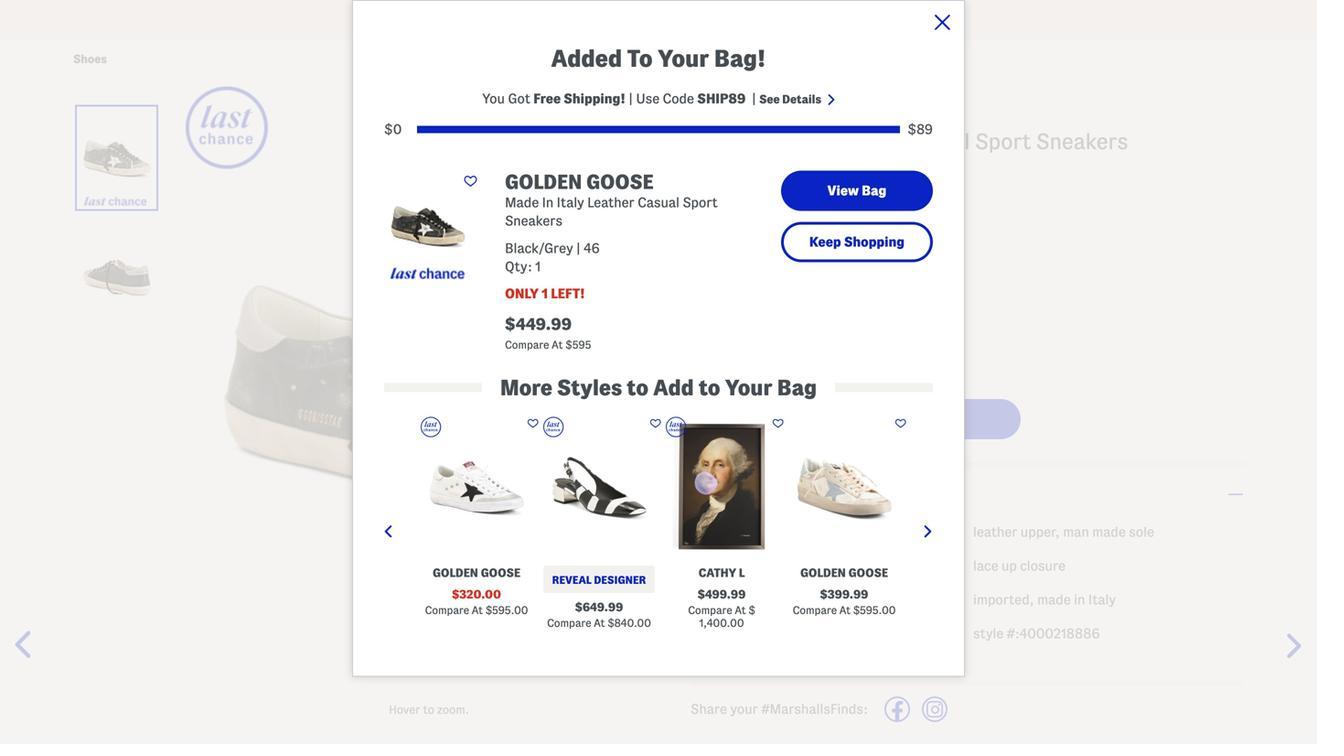 Task type: locate. For each thing, give the bounding box(es) containing it.
1 horizontal spatial your
[[725, 376, 773, 399]]

1 horizontal spatial 595.00
[[860, 605, 896, 616]]

| left "46"
[[577, 241, 581, 256]]

0 horizontal spatial made
[[1038, 592, 1071, 607]]

2 horizontal spatial 1
[[728, 371, 734, 386]]

0 horizontal spatial 1
[[536, 259, 541, 274]]

at inside golden goose 320.00 compare at 595.00
[[472, 605, 483, 616]]

24x36 cathy framed limited edition on canvas wall art image
[[666, 417, 778, 557]]

up image
[[756, 407, 769, 415]]

product
[[691, 484, 766, 505]]

accent, down design,
[[760, 544, 807, 559]]

1 vertical spatial made
[[505, 195, 539, 210]]

at down 399.99
[[840, 605, 851, 616]]

595.00 inside golden goose 399.99 compare at 595.00
[[860, 605, 896, 616]]

l
[[739, 567, 745, 579]]

leather up "46"
[[588, 195, 635, 210]]

design,
[[760, 524, 806, 539]]

slightly
[[691, 601, 737, 616]]

down image
[[756, 424, 769, 431]]

help link
[[786, 199, 827, 216]]

sport inside golden goose main content
[[976, 129, 1032, 153]]

banner
[[0, 0, 1318, 41]]

goose left "$89"
[[802, 97, 894, 127]]

$595
[[754, 202, 780, 213]]

shipping!
[[564, 91, 626, 106]]

italy up "46"
[[557, 195, 585, 210]]

| left use
[[629, 91, 633, 106]]

shopping
[[845, 234, 905, 249]]

0 vertical spatial details
[[783, 93, 822, 106]]

to inside golden goose main content
[[423, 703, 435, 716]]

casual
[[903, 129, 971, 153], [638, 195, 680, 210]]

at down size
[[735, 605, 746, 616]]

2 vertical spatial 1
[[728, 371, 734, 386]]

upper,
[[1021, 524, 1061, 539]]

1 horizontal spatial |
[[629, 91, 633, 106]]

compare down 649.99
[[547, 617, 592, 629]]

marquee
[[0, 5, 1318, 41]]

1 vertical spatial only
[[691, 371, 725, 386]]

left! down black/grey             | 46 qty:          1
[[551, 286, 585, 301]]

you
[[482, 91, 505, 106]]

distressed design, stitch trim, star detail, brand logo accent, perforated accents promote breathability, metallic accent, grip sole, size chart conversion may vary slightly by country
[[691, 524, 960, 616]]

in down the see
[[750, 129, 769, 153]]

in inside added to your bag! dialog
[[542, 195, 554, 210]]

leather
[[823, 129, 898, 153], [588, 195, 635, 210]]

compare down 320.00
[[425, 605, 470, 616]]

0 horizontal spatial |
[[577, 241, 581, 256]]

595.00 down may
[[860, 605, 896, 616]]

only 1 left! up $449.99
[[505, 286, 585, 301]]

see
[[760, 93, 780, 106]]

0 horizontal spatial only
[[505, 286, 539, 301]]

1 horizontal spatial leather
[[823, 129, 898, 153]]

0 vertical spatial italy
[[774, 129, 818, 153]]

0 vertical spatial golden goose made in italy leather casual sport sneakers
[[691, 97, 1129, 153]]

leather up view bag
[[823, 129, 898, 153]]

accent, down accents
[[885, 563, 932, 578]]

bag
[[862, 183, 887, 198], [778, 376, 817, 399]]

at inside 649.99 compare at 840.00
[[594, 617, 605, 629]]

made in italy leather sneakers image
[[421, 417, 533, 557]]

1 vertical spatial your
[[725, 376, 773, 399]]

0 horizontal spatial made
[[505, 195, 539, 210]]

1 horizontal spatial only
[[691, 371, 725, 386]]

leather
[[974, 524, 1018, 539]]

1 vertical spatial casual
[[638, 195, 680, 210]]

320.00
[[460, 588, 502, 601]]

only 1 left!
[[505, 286, 585, 301], [691, 371, 771, 386]]

keep shopping link
[[782, 222, 933, 262]]

595.00 inside golden goose 320.00 compare at 595.00
[[492, 605, 528, 616]]

black/grey image
[[694, 257, 717, 281]]

added
[[551, 46, 622, 71]]

1 vertical spatial sport
[[683, 195, 718, 210]]

0 horizontal spatial casual
[[638, 195, 680, 210]]

goose up 320.00
[[481, 567, 521, 579]]

1 vertical spatial details
[[770, 484, 836, 505]]

1 horizontal spatial italy
[[774, 129, 818, 153]]

sneakers inside added to your bag! dialog
[[505, 213, 563, 228]]

0 vertical spatial made
[[691, 129, 745, 153]]

golden goose 320.00 compare at 595.00
[[425, 567, 528, 616]]

2 vertical spatial italy
[[1089, 592, 1117, 607]]

compare inside 649.99 compare at 840.00
[[547, 617, 592, 629]]

2 horizontal spatial |
[[752, 91, 757, 106]]

0 vertical spatial casual
[[903, 129, 971, 153]]

sport left $595
[[683, 195, 718, 210]]

view bag link
[[782, 171, 933, 211]]

0 vertical spatial your
[[658, 46, 710, 71]]

golden goose made in italy leather casual sport sneakers up view bag
[[691, 97, 1129, 153]]

italy inside added to your bag! dialog
[[557, 195, 585, 210]]

sneakers inside golden goose main content
[[1037, 129, 1129, 153]]

$449.99
[[505, 315, 572, 333]]

None submit
[[793, 399, 1021, 439]]

at inside golden goose 399.99 compare at 595.00
[[840, 605, 851, 616]]

1 horizontal spatial made
[[1093, 524, 1126, 539]]

accents
[[881, 544, 930, 559]]

made in italy distressed leather sneakers image
[[789, 417, 901, 557]]

only 1 left! up up image at the right bottom of the page
[[691, 371, 771, 386]]

2 595.00 from the left
[[860, 605, 896, 616]]

0 vertical spatial left!
[[551, 286, 585, 301]]

0 vertical spatial sport
[[976, 129, 1032, 153]]

golden goose 399.99 compare at 595.00
[[793, 567, 896, 616]]

1 vertical spatial only 1 left!
[[691, 371, 771, 386]]

1 horizontal spatial 1
[[542, 286, 548, 301]]

1 vertical spatial made
[[1038, 592, 1071, 607]]

trim,
[[848, 524, 879, 539]]

1 right add
[[728, 371, 734, 386]]

at down 649.99
[[594, 617, 605, 629]]

1 horizontal spatial in
[[750, 129, 769, 153]]

style
[[974, 626, 1004, 641]]

$0
[[384, 122, 402, 137]]

golden goose made in italy leather casual sport sneakers up "46"
[[505, 171, 718, 228]]

made down ship89
[[691, 129, 745, 153]]

share your #marshallsfinds:
[[691, 701, 869, 717]]

details up design,
[[770, 484, 836, 505]]

at
[[472, 605, 483, 616], [735, 605, 746, 616], [840, 605, 851, 616], [594, 617, 605, 629]]

in inside golden goose main content
[[750, 129, 769, 153]]

see details link
[[760, 93, 835, 106]]

sport right "$89"
[[976, 129, 1032, 153]]

made inside added to your bag! dialog
[[505, 195, 539, 210]]

goose down "you have spent $89 or more and have earned free shipping" element
[[587, 171, 654, 193]]

made
[[1093, 524, 1126, 539], [1038, 592, 1071, 607]]

made up black/grey at the left top of page
[[505, 195, 539, 210]]

1 up $449.99
[[542, 286, 548, 301]]

1 horizontal spatial left!
[[737, 371, 771, 386]]

0 horizontal spatial only 1 left!
[[505, 286, 585, 301]]

view
[[828, 183, 859, 198]]

goose inside golden goose main content
[[802, 97, 894, 127]]

left!
[[551, 286, 585, 301], [737, 371, 771, 386]]

0 vertical spatial in
[[750, 129, 769, 153]]

1 horizontal spatial bag
[[862, 183, 887, 198]]

sole
[[1130, 524, 1155, 539]]

at inside cathy l 499.99 compare at 1,400.00
[[735, 605, 746, 616]]

ship89
[[698, 91, 746, 106]]

italy right 'in'
[[1089, 592, 1117, 607]]

1 down black/grey at the left top of page
[[536, 259, 541, 274]]

breathability,
[[746, 563, 830, 578]]

595.00 down 320.00
[[492, 605, 528, 616]]

in
[[1074, 592, 1086, 607]]

1 vertical spatial italy
[[557, 195, 585, 210]]

2 horizontal spatial to
[[699, 376, 721, 399]]

0 vertical spatial sneakers
[[1037, 129, 1129, 153]]

your up up image at the right bottom of the page
[[725, 376, 773, 399]]

0 horizontal spatial accent,
[[760, 544, 807, 559]]

1 vertical spatial sneakers
[[505, 213, 563, 228]]

list item inside more styles to add to your bag list
[[910, 415, 1025, 627]]

stitch
[[809, 524, 845, 539]]

in
[[750, 129, 769, 153], [542, 195, 554, 210]]

0 vertical spatial 1
[[536, 259, 541, 274]]

your
[[658, 46, 710, 71], [725, 376, 773, 399]]

0 horizontal spatial italy
[[557, 195, 585, 210]]

0 horizontal spatial sneakers
[[505, 213, 563, 228]]

made left 'in'
[[1038, 592, 1071, 607]]

to
[[627, 376, 649, 399], [699, 376, 721, 399], [423, 703, 435, 716]]

at for 320.00
[[472, 605, 483, 616]]

imported,
[[974, 592, 1035, 607]]

0 horizontal spatial your
[[658, 46, 710, 71]]

lace
[[974, 558, 999, 573]]

0 horizontal spatial left!
[[551, 286, 585, 301]]

0 horizontal spatial leather
[[588, 195, 635, 210]]

0 vertical spatial only 1 left!
[[505, 286, 585, 301]]

1 horizontal spatial sport
[[976, 129, 1032, 153]]

your up code
[[658, 46, 710, 71]]

golden
[[691, 97, 796, 127], [505, 171, 582, 193], [433, 567, 478, 579], [801, 567, 846, 579]]

0 vertical spatial only
[[505, 286, 539, 301]]

| inside black/grey             | 46 qty:          1
[[577, 241, 581, 256]]

1 vertical spatial bag
[[778, 376, 817, 399]]

detail,
[[911, 524, 950, 539]]

made in italy leather sandals image
[[544, 417, 655, 557]]

golden down the bag!
[[691, 97, 796, 127]]

0 horizontal spatial 595.00
[[492, 605, 528, 616]]

in up black/grey at the left top of page
[[542, 195, 554, 210]]

649.99 compare at 840.00
[[547, 601, 652, 629]]

to left add
[[627, 376, 649, 399]]

1 vertical spatial in
[[542, 195, 554, 210]]

compare up "1,400.00"
[[688, 605, 733, 616]]

color: list box
[[691, 254, 1245, 293]]

to right add
[[699, 376, 721, 399]]

0 vertical spatial made
[[1093, 524, 1126, 539]]

0 horizontal spatial in
[[542, 195, 554, 210]]

golden goose made in italy leather casual sport sneakers inside golden goose main content
[[691, 97, 1129, 153]]

to right hover at the left
[[423, 703, 435, 716]]

made in italy leather casual sport sneakers image
[[186, 86, 673, 696], [78, 108, 156, 208], [384, 171, 472, 280], [78, 227, 156, 327]]

1 horizontal spatial only 1 left!
[[691, 371, 771, 386]]

details right the see
[[783, 93, 822, 106]]

made left sole
[[1093, 524, 1126, 539]]

golden inside golden goose 399.99 compare at 595.00
[[801, 567, 846, 579]]

0 vertical spatial bag
[[862, 183, 887, 198]]

left! up up image at the right bottom of the page
[[737, 371, 771, 386]]

0 horizontal spatial to
[[423, 703, 435, 716]]

details inside golden goose main content
[[770, 484, 836, 505]]

golden up conversion
[[801, 567, 846, 579]]

1 595.00 from the left
[[492, 605, 528, 616]]

1 horizontal spatial accent,
[[885, 563, 932, 578]]

add
[[654, 376, 694, 399]]

sport
[[976, 129, 1032, 153], [683, 195, 718, 210]]

at down 320.00
[[472, 605, 483, 616]]

1 vertical spatial leather
[[588, 195, 635, 210]]

list item
[[910, 415, 1025, 627]]

golden inside golden goose main content
[[691, 97, 796, 127]]

lace up closure
[[974, 558, 1066, 573]]

shoes link
[[73, 52, 107, 66]]

casual inside golden goose main content
[[903, 129, 971, 153]]

goose
[[802, 97, 894, 127], [587, 171, 654, 193], [481, 567, 521, 579], [849, 567, 889, 579]]

zoom.
[[437, 703, 469, 716]]

compare inside golden goose 399.99 compare at 595.00
[[793, 605, 837, 616]]

1
[[536, 259, 541, 274], [542, 286, 548, 301], [728, 371, 734, 386]]

0 horizontal spatial sport
[[683, 195, 718, 210]]

you have spent $89 or more and have earned free shipping element
[[417, 126, 901, 133]]

golden goose made in italy leather casual sport sneakers inside added to your bag! dialog
[[505, 171, 718, 228]]

1 horizontal spatial sneakers
[[1037, 129, 1129, 153]]

compare down conversion
[[793, 605, 837, 616]]

only inside golden goose main content
[[691, 371, 725, 386]]

compare left $595
[[691, 202, 735, 213]]

1 horizontal spatial casual
[[903, 129, 971, 153]]

your
[[731, 701, 759, 717]]

keep shopping
[[810, 234, 905, 249]]

#:4000218886
[[1007, 626, 1100, 641]]

may
[[858, 582, 884, 597]]

black/grey
[[505, 241, 573, 256]]

1 vertical spatial golden goose made in italy leather casual sport sneakers
[[505, 171, 718, 228]]

up
[[1002, 558, 1018, 573]]

italy down "see details" link
[[774, 129, 818, 153]]

compare down $449.99
[[505, 339, 550, 351]]

golden goose main content
[[0, 41, 1318, 744]]

| left the see
[[752, 91, 757, 106]]

plus image
[[1228, 493, 1245, 495]]

promote
[[691, 563, 743, 578]]

0 vertical spatial leather
[[823, 129, 898, 153]]

golden up 320.00
[[433, 567, 478, 579]]

only 1 left! inside golden goose main content
[[691, 371, 771, 386]]

1 vertical spatial left!
[[737, 371, 771, 386]]

leather inside golden goose main content
[[823, 129, 898, 153]]

1 horizontal spatial made
[[691, 129, 745, 153]]

46
[[584, 241, 600, 256]]

goose up may
[[849, 567, 889, 579]]



Task type: vqa. For each thing, say whether or not it's contained in the screenshot.
prev Button
yes



Task type: describe. For each thing, give the bounding box(es) containing it.
1 horizontal spatial to
[[627, 376, 649, 399]]

details inside you got free shipping! | use code ship89 | see details
[[783, 93, 822, 106]]

595.00 for 399.99
[[860, 605, 896, 616]]

main navigation
[[0, 0, 1318, 5]]

sole,
[[691, 582, 721, 597]]

to
[[628, 46, 653, 71]]

close dialog element
[[935, 15, 951, 30]]

2 horizontal spatial italy
[[1089, 592, 1117, 607]]

golden inside golden goose 320.00 compare at 595.00
[[433, 567, 478, 579]]

use
[[636, 91, 660, 106]]

black/grey
[[736, 232, 804, 248]]

go to previous product image
[[14, 631, 42, 659]]

black/grey             | 46 qty:          1
[[505, 241, 600, 274]]

style #:4000218886
[[974, 626, 1100, 641]]

#marshallsfinds:
[[762, 701, 869, 717]]

share
[[691, 701, 727, 717]]

compare inside golden goose main content
[[691, 202, 735, 213]]

metallic
[[833, 563, 882, 578]]

made inside golden goose main content
[[691, 129, 745, 153]]

left! inside golden goose main content
[[737, 371, 771, 386]]

hover
[[389, 703, 420, 716]]

man
[[1064, 524, 1090, 539]]

leather inside added to your bag! dialog
[[588, 195, 635, 210]]

distressed
[[691, 524, 757, 539]]

free
[[534, 91, 561, 106]]

at $595
[[552, 339, 591, 351]]

conversion
[[788, 582, 855, 597]]

you got free shipping! | use code ship89 | see details
[[482, 91, 824, 106]]

1 inside golden goose main content
[[728, 371, 734, 386]]

keep
[[810, 234, 842, 249]]

only 1 left! inside added to your bag! dialog
[[505, 286, 585, 301]]

star
[[882, 524, 907, 539]]

1 inside black/grey             | 46 qty:          1
[[536, 259, 541, 274]]

cathy l 499.99 compare at 1,400.00
[[688, 567, 749, 629]]

compare inside cathy l 499.99 compare at 1,400.00
[[688, 605, 733, 616]]

hover to zoom.
[[389, 703, 469, 716]]

chart
[[751, 582, 784, 597]]

logo
[[730, 544, 757, 559]]

view bag
[[828, 183, 887, 198]]

compare inside golden goose 320.00 compare at 595.00
[[425, 605, 470, 616]]

shoes
[[73, 53, 107, 65]]

840.00
[[615, 617, 652, 629]]

qty:
[[505, 259, 533, 274]]

product details
[[691, 484, 836, 505]]

casual inside added to your bag! dialog
[[638, 195, 680, 210]]

goose inside golden goose 320.00 compare at 595.00
[[481, 567, 521, 579]]

added to your bag!
[[551, 46, 766, 71]]

designer
[[594, 574, 646, 586]]

prev
[[408, 415, 431, 428]]

only inside added to your bag! dialog
[[505, 286, 539, 301]]

product details link
[[691, 467, 1245, 523]]

at for 499.99
[[735, 605, 746, 616]]

499.99
[[705, 588, 746, 601]]

$89
[[908, 122, 933, 137]]

none submit inside golden goose main content
[[793, 399, 1021, 439]]

by
[[740, 601, 755, 616]]

code
[[663, 91, 695, 106]]

compare at              $595
[[691, 202, 782, 213]]

x
[[935, 15, 942, 28]]

more styles to add to your bag
[[500, 376, 817, 399]]

595.00 for 320.00
[[492, 605, 528, 616]]

1 vertical spatial 1
[[542, 286, 548, 301]]

0 vertical spatial accent,
[[760, 544, 807, 559]]

399.99
[[828, 588, 869, 601]]

at for 399.99
[[840, 605, 851, 616]]

reveal designer
[[552, 574, 646, 586]]

$449.99 compare at $595
[[505, 315, 591, 351]]

closure
[[1021, 558, 1066, 573]]

got
[[508, 91, 531, 106]]

size list box
[[691, 323, 1245, 365]]

imported, made in italy
[[974, 592, 1117, 607]]

prev button
[[384, 415, 431, 648]]

sport inside added to your bag! dialog
[[683, 195, 718, 210]]

1,400.00
[[700, 617, 745, 629]]

click or press b to reveal designer element
[[544, 566, 655, 593]]

goose inside golden goose 399.99 compare at 595.00
[[849, 567, 889, 579]]

compare inside $449.99 compare at $595
[[505, 339, 550, 351]]

perforated
[[810, 544, 877, 559]]

left! inside added to your bag! dialog
[[551, 286, 585, 301]]

leather upper, man made sole
[[974, 524, 1155, 539]]

bag!
[[715, 46, 766, 71]]

brand
[[691, 544, 727, 559]]

cathy
[[699, 567, 737, 579]]

grip
[[936, 563, 960, 578]]

country
[[758, 601, 806, 616]]

golden up black/grey at the left top of page
[[505, 171, 582, 193]]

1 vertical spatial accent,
[[885, 563, 932, 578]]

more
[[500, 376, 553, 399]]

help
[[805, 202, 827, 213]]

more styles to add to your bag list
[[297, 415, 1025, 648]]

reveal
[[552, 574, 592, 586]]

vary
[[887, 582, 914, 597]]

added to your bag! dialog
[[297, 0, 1025, 677]]

0 horizontal spatial bag
[[778, 376, 817, 399]]



